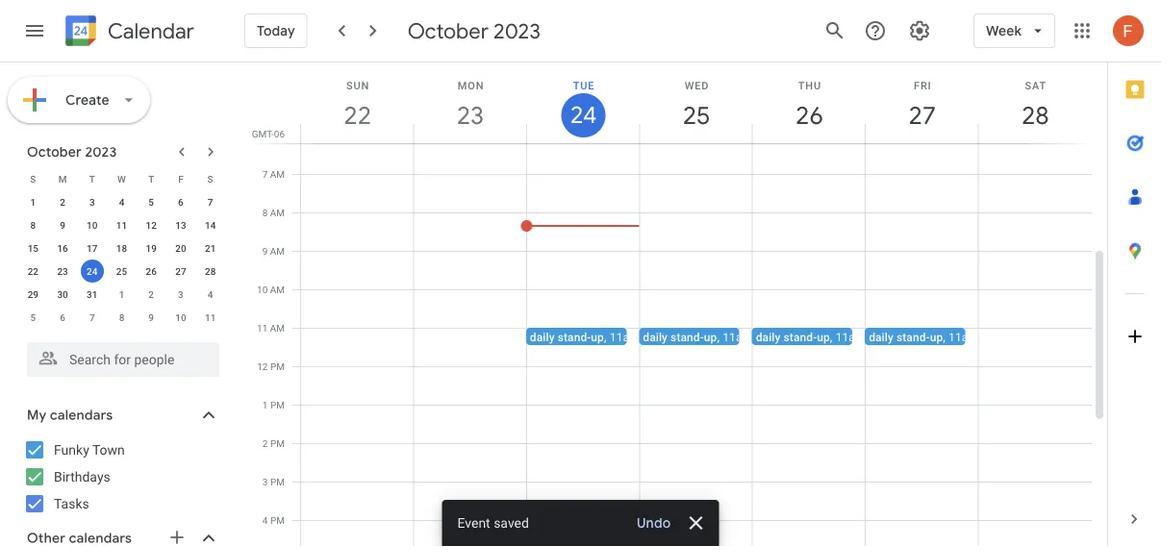 Task type: locate. For each thing, give the bounding box(es) containing it.
am up 8 am
[[270, 168, 285, 180]]

t left f
[[148, 173, 154, 185]]

row group
[[18, 191, 225, 329]]

1 horizontal spatial 4
[[208, 289, 213, 300]]

12 inside "12" element
[[146, 219, 157, 231]]

mon
[[458, 79, 484, 91]]

today
[[257, 22, 295, 39]]

5 down 29 element
[[30, 312, 36, 323]]

pm for 4 pm
[[270, 515, 285, 527]]

22 element
[[22, 260, 45, 283]]

2 row from the top
[[18, 191, 225, 214]]

22
[[343, 100, 370, 131], [28, 266, 39, 277]]

8 down 7 am
[[262, 207, 268, 219]]

1 pm from the top
[[270, 361, 285, 373]]

2 down 26 element
[[149, 289, 154, 300]]

0 vertical spatial 2023
[[494, 17, 541, 44]]

5
[[149, 196, 154, 208], [30, 312, 36, 323]]

10 am
[[257, 284, 285, 296]]

2 vertical spatial 2
[[263, 438, 268, 450]]

3 daily from the left
[[756, 331, 781, 344]]

2023 down 'create'
[[85, 143, 117, 161]]

2 stand- from the left
[[671, 331, 704, 344]]

1 vertical spatial 28
[[205, 266, 216, 277]]

1 vertical spatial october 2023
[[27, 143, 117, 161]]

26 down thu on the right of page
[[795, 100, 822, 131]]

16
[[57, 243, 68, 254]]

0 horizontal spatial 7
[[89, 312, 95, 323]]

s right f
[[208, 173, 213, 185]]

0 vertical spatial october 2023
[[408, 17, 541, 44]]

1 vertical spatial 6
[[60, 312, 65, 323]]

october up the m
[[27, 143, 82, 161]]

19
[[146, 243, 157, 254]]

28 down 21
[[205, 266, 216, 277]]

add other calendars image
[[167, 528, 187, 547]]

pm down 1 pm
[[270, 438, 285, 450]]

5 am from the top
[[270, 322, 285, 334]]

am for 9 am
[[270, 245, 285, 257]]

3 inside november 3 element
[[178, 289, 184, 300]]

4 row from the top
[[18, 237, 225, 260]]

24, today element
[[81, 260, 104, 283]]

4 for november 4 element
[[208, 289, 213, 300]]

funky town
[[54, 442, 125, 458]]

4 down the "28" element
[[208, 289, 213, 300]]

4 up from the left
[[930, 331, 944, 344]]

2 horizontal spatial 1
[[263, 399, 268, 411]]

12 inside grid
[[257, 361, 268, 373]]

grid
[[246, 63, 1108, 547]]

23 link
[[449, 93, 493, 138]]

0 horizontal spatial 22
[[28, 266, 39, 277]]

main drawer image
[[23, 19, 46, 42]]

Search for people text field
[[39, 343, 208, 377]]

0 horizontal spatial 6
[[60, 312, 65, 323]]

9 up the 10 am
[[262, 245, 268, 257]]

16 element
[[51, 237, 74, 260]]

1 vertical spatial 12
[[257, 361, 268, 373]]

4
[[119, 196, 124, 208], [208, 289, 213, 300], [263, 515, 268, 527]]

october 2023 up mon
[[408, 17, 541, 44]]

pm down 3 pm
[[270, 515, 285, 527]]

sun
[[347, 79, 370, 91]]

22 down sun
[[343, 100, 370, 131]]

11 down the 10 am
[[257, 322, 268, 334]]

2 11am from the left
[[723, 331, 753, 344]]

17
[[87, 243, 98, 254]]

1 horizontal spatial 22
[[343, 100, 370, 131]]

5 pm from the top
[[270, 515, 285, 527]]

my
[[27, 407, 47, 425]]

1 horizontal spatial 10
[[175, 312, 186, 323]]

6 row from the top
[[18, 283, 225, 306]]

0 horizontal spatial 10
[[87, 219, 98, 231]]

0 vertical spatial 26
[[795, 100, 822, 131]]

9 for november 9 'element'
[[149, 312, 154, 323]]

0 horizontal spatial 2
[[60, 196, 65, 208]]

2 am from the top
[[270, 207, 285, 219]]

0 horizontal spatial october
[[27, 143, 82, 161]]

8 for november 8 element
[[119, 312, 124, 323]]

14 element
[[199, 214, 222, 237]]

1 vertical spatial 1
[[119, 289, 124, 300]]

1 stand- from the left
[[558, 331, 591, 344]]

october 2023 up the m
[[27, 143, 117, 161]]

12 pm
[[257, 361, 285, 373]]

9 up 16 element
[[60, 219, 65, 231]]

2 horizontal spatial 10
[[257, 284, 268, 296]]

2 horizontal spatial 11
[[257, 322, 268, 334]]

22 up 29
[[28, 266, 39, 277]]

25 element
[[110, 260, 133, 283]]

funky
[[54, 442, 89, 458]]

3 up the 10 element
[[89, 196, 95, 208]]

row containing 15
[[18, 237, 225, 260]]

1 am from the top
[[270, 168, 285, 180]]

1 vertical spatial 24
[[87, 266, 98, 277]]

today button
[[245, 8, 308, 54]]

23
[[456, 100, 483, 131], [57, 266, 68, 277]]

7 for 7 am
[[262, 168, 268, 180]]

tue 24
[[569, 79, 596, 130]]

29
[[28, 289, 39, 300]]

1 , from the left
[[604, 331, 607, 344]]

6
[[178, 196, 184, 208], [60, 312, 65, 323]]

3 11am from the left
[[836, 331, 866, 344]]

30 element
[[51, 283, 74, 306]]

8 for 8 am
[[262, 207, 268, 219]]

12 down 11 am
[[257, 361, 268, 373]]

0 horizontal spatial 23
[[57, 266, 68, 277]]

0 vertical spatial 23
[[456, 100, 483, 131]]

10 for november 10 element
[[175, 312, 186, 323]]

23 column header
[[413, 63, 527, 143]]

1 horizontal spatial 27
[[908, 100, 936, 131]]

daily
[[530, 331, 555, 344], [643, 331, 668, 344], [756, 331, 781, 344], [869, 331, 894, 344]]

8 inside november 8 element
[[119, 312, 124, 323]]

28
[[1021, 100, 1049, 131], [205, 266, 216, 277]]

1 horizontal spatial s
[[208, 173, 213, 185]]

26
[[795, 100, 822, 131], [146, 266, 157, 277]]

10
[[87, 219, 98, 231], [257, 284, 268, 296], [175, 312, 186, 323]]

8 down november 1 element
[[119, 312, 124, 323]]

0 vertical spatial 5
[[149, 196, 154, 208]]

2 down the m
[[60, 196, 65, 208]]

am
[[270, 168, 285, 180], [270, 207, 285, 219], [270, 245, 285, 257], [270, 284, 285, 296], [270, 322, 285, 334]]

november 10 element
[[169, 306, 192, 329]]

2 vertical spatial 3
[[263, 476, 268, 488]]

2 horizontal spatial 8
[[262, 207, 268, 219]]

22 inside row group
[[28, 266, 39, 277]]

27 link
[[901, 93, 945, 138]]

12 element
[[140, 214, 163, 237]]

5 up "12" element
[[149, 196, 154, 208]]

1 horizontal spatial 26
[[795, 100, 822, 131]]

my calendars
[[27, 407, 113, 425]]

30
[[57, 289, 68, 300]]

2 vertical spatial 7
[[89, 312, 95, 323]]

calendar heading
[[104, 18, 194, 45]]

7 up 14 element
[[208, 196, 213, 208]]

november 9 element
[[140, 306, 163, 329]]

2 vertical spatial 4
[[263, 515, 268, 527]]

daily stand-up , 11am
[[530, 331, 640, 344], [643, 331, 753, 344], [756, 331, 866, 344], [869, 331, 979, 344]]

7 inside grid
[[262, 168, 268, 180]]

9 inside november 9 'element'
[[149, 312, 154, 323]]

8 up 15 element
[[30, 219, 36, 231]]

27 element
[[169, 260, 192, 283]]

1 horizontal spatial 2
[[149, 289, 154, 300]]

am up 12 pm
[[270, 322, 285, 334]]

27 down '20'
[[175, 266, 186, 277]]

0 horizontal spatial october 2023
[[27, 143, 117, 161]]

1 horizontal spatial 7
[[208, 196, 213, 208]]

2 down 1 pm
[[263, 438, 268, 450]]

1 vertical spatial 9
[[262, 245, 268, 257]]

pm for 3 pm
[[270, 476, 285, 488]]

w
[[118, 173, 126, 185]]

1 horizontal spatial 3
[[178, 289, 184, 300]]

pm up 1 pm
[[270, 361, 285, 373]]

row group containing 1
[[18, 191, 225, 329]]

1 horizontal spatial t
[[148, 173, 154, 185]]

None search field
[[0, 335, 239, 377]]

0 vertical spatial october
[[408, 17, 489, 44]]

2 , from the left
[[718, 331, 720, 344]]

0 horizontal spatial 9
[[60, 219, 65, 231]]

mon 23
[[456, 79, 484, 131]]

grid containing 22
[[246, 63, 1108, 547]]

2 vertical spatial 10
[[175, 312, 186, 323]]

8
[[262, 207, 268, 219], [30, 219, 36, 231], [119, 312, 124, 323]]

0 horizontal spatial 24
[[87, 266, 98, 277]]

2 vertical spatial 1
[[263, 399, 268, 411]]

28 column header
[[979, 63, 1093, 143]]

am down 8 am
[[270, 245, 285, 257]]

12
[[146, 219, 157, 231], [257, 361, 268, 373]]

am up 9 am
[[270, 207, 285, 219]]

0 vertical spatial 3
[[89, 196, 95, 208]]

1 vertical spatial 3
[[178, 289, 184, 300]]

november 8 element
[[110, 306, 133, 329]]

1 horizontal spatial 23
[[456, 100, 483, 131]]

pm for 1 pm
[[270, 399, 285, 411]]

28 link
[[1014, 93, 1058, 138]]

0 vertical spatial 8
[[262, 207, 268, 219]]

calendar
[[108, 18, 194, 45]]

0 horizontal spatial 11
[[116, 219, 127, 231]]

23 inside mon 23
[[456, 100, 483, 131]]

22 inside column header
[[343, 100, 370, 131]]

3 for 3 pm
[[263, 476, 268, 488]]

7
[[262, 168, 268, 180], [208, 196, 213, 208], [89, 312, 95, 323]]

1 horizontal spatial 9
[[149, 312, 154, 323]]

1 row from the top
[[18, 167, 225, 191]]

4 daily stand-up , 11am from the left
[[869, 331, 979, 344]]

1 vertical spatial 27
[[175, 266, 186, 277]]

7 for november 7 element
[[89, 312, 95, 323]]

gmt-06
[[252, 128, 285, 140]]

1 down the 25 element
[[119, 289, 124, 300]]

0 horizontal spatial t
[[89, 173, 95, 185]]

my calendars list
[[4, 435, 239, 520]]

row containing s
[[18, 167, 225, 191]]

1 vertical spatial october
[[27, 143, 82, 161]]

10 up 17
[[87, 219, 98, 231]]

0 horizontal spatial 2023
[[85, 143, 117, 161]]

1 horizontal spatial 2023
[[494, 17, 541, 44]]

27 inside column header
[[908, 100, 936, 131]]

1 vertical spatial 25
[[116, 266, 127, 277]]

row containing 1
[[18, 191, 225, 214]]

10 inside grid
[[257, 284, 268, 296]]

2 s from the left
[[208, 173, 213, 185]]

21 element
[[199, 237, 222, 260]]

2 pm from the top
[[270, 399, 285, 411]]

2 horizontal spatial 4
[[263, 515, 268, 527]]

november 11 element
[[199, 306, 222, 329]]

november 7 element
[[81, 306, 104, 329]]

9 inside grid
[[262, 245, 268, 257]]

row containing 29
[[18, 283, 225, 306]]

calendars
[[50, 407, 113, 425]]

am for 10 am
[[270, 284, 285, 296]]

2023 up 23 column header
[[494, 17, 541, 44]]

1 vertical spatial 23
[[57, 266, 68, 277]]

22 column header
[[300, 63, 414, 143]]

10 down november 3 element
[[175, 312, 186, 323]]

0 vertical spatial 24
[[569, 100, 596, 130]]

1 inside grid
[[263, 399, 268, 411]]

am down 9 am
[[270, 284, 285, 296]]

t
[[89, 173, 95, 185], [148, 173, 154, 185]]

0 vertical spatial 27
[[908, 100, 936, 131]]

4 am from the top
[[270, 284, 285, 296]]

2 horizontal spatial 3
[[263, 476, 268, 488]]

4 for 4 pm
[[263, 515, 268, 527]]

24 up 31
[[87, 266, 98, 277]]

1 vertical spatial 26
[[146, 266, 157, 277]]

7 down 31 element
[[89, 312, 95, 323]]

,
[[604, 331, 607, 344], [718, 331, 720, 344], [831, 331, 833, 344], [944, 331, 946, 344]]

4 inside november 4 element
[[208, 289, 213, 300]]

0 vertical spatial 10
[[87, 219, 98, 231]]

31 element
[[81, 283, 104, 306]]

7 up 8 am
[[262, 168, 268, 180]]

0 horizontal spatial s
[[30, 173, 36, 185]]

28 inside column header
[[1021, 100, 1049, 131]]

3 for november 3 element
[[178, 289, 184, 300]]

6 down 30 element
[[60, 312, 65, 323]]

17 element
[[81, 237, 104, 260]]

pm
[[270, 361, 285, 373], [270, 399, 285, 411], [270, 438, 285, 450], [270, 476, 285, 488], [270, 515, 285, 527]]

11 up 18
[[116, 219, 127, 231]]

12 up 19
[[146, 219, 157, 231]]

2
[[60, 196, 65, 208], [149, 289, 154, 300], [263, 438, 268, 450]]

2 pm
[[263, 438, 285, 450]]

5 inside "element"
[[30, 312, 36, 323]]

create button
[[8, 77, 150, 123]]

11am
[[610, 331, 640, 344], [723, 331, 753, 344], [836, 331, 866, 344], [949, 331, 979, 344]]

1
[[30, 196, 36, 208], [119, 289, 124, 300], [263, 399, 268, 411]]

4 up 11 element
[[119, 196, 124, 208]]

9 down "november 2" element
[[149, 312, 154, 323]]

4 down 3 pm
[[263, 515, 268, 527]]

0 horizontal spatial 26
[[146, 266, 157, 277]]

pm down 2 pm
[[270, 476, 285, 488]]

2023
[[494, 17, 541, 44], [85, 143, 117, 161]]

1 s from the left
[[30, 173, 36, 185]]

0 vertical spatial 6
[[178, 196, 184, 208]]

sat
[[1026, 79, 1047, 91]]

6 down f
[[178, 196, 184, 208]]

26 down 19
[[146, 266, 157, 277]]

9
[[60, 219, 65, 231], [262, 245, 268, 257], [149, 312, 154, 323]]

november 1 element
[[110, 283, 133, 306]]

0 horizontal spatial 25
[[116, 266, 127, 277]]

2 for 2 pm
[[263, 438, 268, 450]]

24 down tue at the top of the page
[[569, 100, 596, 130]]

5 row from the top
[[18, 260, 225, 283]]

t left w at the left top
[[89, 173, 95, 185]]

4 inside grid
[[263, 515, 268, 527]]

1 horizontal spatial 1
[[119, 289, 124, 300]]

0 vertical spatial 25
[[682, 100, 709, 131]]

8 am
[[262, 207, 285, 219]]

2 horizontal spatial 7
[[262, 168, 268, 180]]

4 pm from the top
[[270, 476, 285, 488]]

am for 8 am
[[270, 207, 285, 219]]

1 vertical spatial 22
[[28, 266, 39, 277]]

1 horizontal spatial 8
[[119, 312, 124, 323]]

27 down fri
[[908, 100, 936, 131]]

22 link
[[336, 93, 380, 138]]

pm for 12 pm
[[270, 361, 285, 373]]

25 down 18
[[116, 266, 127, 277]]

0 horizontal spatial 1
[[30, 196, 36, 208]]

settings menu image
[[909, 19, 932, 42]]

0 vertical spatial 28
[[1021, 100, 1049, 131]]

27
[[908, 100, 936, 131], [175, 266, 186, 277]]

f
[[178, 173, 184, 185]]

3 up from the left
[[817, 331, 831, 344]]

11 element
[[110, 214, 133, 237]]

0 horizontal spatial 28
[[205, 266, 216, 277]]

18 element
[[110, 237, 133, 260]]

2 daily stand-up , 11am from the left
[[643, 331, 753, 344]]

3 down 2 pm
[[263, 476, 268, 488]]

11
[[116, 219, 127, 231], [205, 312, 216, 323], [257, 322, 268, 334]]

1 vertical spatial 4
[[208, 289, 213, 300]]

october up mon
[[408, 17, 489, 44]]

calendar element
[[62, 12, 194, 54]]

25 down wed
[[682, 100, 709, 131]]

7 row from the top
[[18, 306, 225, 329]]

0 vertical spatial 4
[[119, 196, 124, 208]]

1 for 1 pm
[[263, 399, 268, 411]]

2 vertical spatial 9
[[149, 312, 154, 323]]

10 up 11 am
[[257, 284, 268, 296]]

october
[[408, 17, 489, 44], [27, 143, 82, 161]]

2 inside grid
[[263, 438, 268, 450]]

3 pm from the top
[[270, 438, 285, 450]]

0 vertical spatial 2
[[60, 196, 65, 208]]

24
[[569, 100, 596, 130], [87, 266, 98, 277]]

24 link
[[562, 93, 606, 138]]

28 element
[[199, 260, 222, 283]]

row
[[18, 167, 225, 191], [18, 191, 225, 214], [18, 214, 225, 237], [18, 237, 225, 260], [18, 260, 225, 283], [18, 283, 225, 306], [18, 306, 225, 329]]

26 link
[[788, 93, 832, 138]]

november 2 element
[[140, 283, 163, 306]]

0 horizontal spatial 12
[[146, 219, 157, 231]]

0 horizontal spatial 27
[[175, 266, 186, 277]]

0 horizontal spatial 8
[[30, 219, 36, 231]]

m
[[58, 173, 67, 185]]

4 daily from the left
[[869, 331, 894, 344]]

9 am
[[262, 245, 285, 257]]

s
[[30, 173, 36, 185], [208, 173, 213, 185]]

1 vertical spatial 8
[[30, 219, 36, 231]]

11 down november 4 element
[[205, 312, 216, 323]]

1 horizontal spatial 24
[[569, 100, 596, 130]]

3 up november 10 element
[[178, 289, 184, 300]]

0 vertical spatial 22
[[343, 100, 370, 131]]

23 down mon
[[456, 100, 483, 131]]

28 down sat
[[1021, 100, 1049, 131]]

october 2023
[[408, 17, 541, 44], [27, 143, 117, 161]]

0 vertical spatial 7
[[262, 168, 268, 180]]

s left the m
[[30, 173, 36, 185]]

3 row from the top
[[18, 214, 225, 237]]

3
[[89, 196, 95, 208], [178, 289, 184, 300], [263, 476, 268, 488]]

1 down 12 pm
[[263, 399, 268, 411]]

26 inside column header
[[795, 100, 822, 131]]

undo button
[[629, 514, 679, 533]]

2 vertical spatial 8
[[119, 312, 124, 323]]

26 element
[[140, 260, 163, 283]]

1 t from the left
[[89, 173, 95, 185]]

0 horizontal spatial 3
[[89, 196, 95, 208]]

1 up 15 element
[[30, 196, 36, 208]]

23 down the 16
[[57, 266, 68, 277]]

1 horizontal spatial 11
[[205, 312, 216, 323]]

stand-
[[558, 331, 591, 344], [671, 331, 704, 344], [784, 331, 817, 344], [897, 331, 931, 344]]

15
[[28, 243, 39, 254]]

2 horizontal spatial 9
[[262, 245, 268, 257]]

1 horizontal spatial 28
[[1021, 100, 1049, 131]]

pm up 2 pm
[[270, 399, 285, 411]]

1 vertical spatial 2
[[149, 289, 154, 300]]

thu
[[799, 79, 822, 91]]

up
[[591, 331, 604, 344], [704, 331, 718, 344], [817, 331, 831, 344], [930, 331, 944, 344]]

3 am from the top
[[270, 245, 285, 257]]

tab list
[[1109, 63, 1162, 493]]

31
[[87, 289, 98, 300]]

0 vertical spatial 12
[[146, 219, 157, 231]]



Task type: describe. For each thing, give the bounding box(es) containing it.
2 t from the left
[[148, 173, 154, 185]]

23 inside row group
[[57, 266, 68, 277]]

28 inside row group
[[205, 266, 216, 277]]

10 element
[[81, 214, 104, 237]]

4 11am from the left
[[949, 331, 979, 344]]

26 inside row
[[146, 266, 157, 277]]

0 horizontal spatial 4
[[119, 196, 124, 208]]

event
[[458, 515, 491, 531]]

week
[[987, 22, 1022, 39]]

25 link
[[675, 93, 719, 138]]

week button
[[974, 8, 1056, 54]]

fri
[[915, 79, 932, 91]]

1 vertical spatial 7
[[208, 196, 213, 208]]

0 vertical spatial 1
[[30, 196, 36, 208]]

november 3 element
[[169, 283, 192, 306]]

3 pm
[[263, 476, 285, 488]]

26 column header
[[752, 63, 866, 143]]

row containing 5
[[18, 306, 225, 329]]

10 for 10 am
[[257, 284, 268, 296]]

my calendars button
[[4, 400, 239, 431]]

11 am
[[257, 322, 285, 334]]

3 daily stand-up , 11am from the left
[[756, 331, 866, 344]]

19 element
[[140, 237, 163, 260]]

13
[[175, 219, 186, 231]]

1 horizontal spatial october 2023
[[408, 17, 541, 44]]

10 for the 10 element
[[87, 219, 98, 231]]

4 , from the left
[[944, 331, 946, 344]]

13 element
[[169, 214, 192, 237]]

7 am
[[262, 168, 285, 180]]

12 for 12 pm
[[257, 361, 268, 373]]

3 , from the left
[[831, 331, 833, 344]]

24 inside column header
[[569, 100, 596, 130]]

0 vertical spatial 9
[[60, 219, 65, 231]]

november 6 element
[[51, 306, 74, 329]]

1 daily stand-up , 11am from the left
[[530, 331, 640, 344]]

25 inside wed 25
[[682, 100, 709, 131]]

undo
[[637, 515, 671, 532]]

tasks
[[54, 496, 89, 512]]

am for 11 am
[[270, 322, 285, 334]]

2 up from the left
[[704, 331, 718, 344]]

1 daily from the left
[[530, 331, 555, 344]]

pm for 2 pm
[[270, 438, 285, 450]]

town
[[92, 442, 125, 458]]

25 inside row
[[116, 266, 127, 277]]

24 inside cell
[[87, 266, 98, 277]]

1 horizontal spatial october
[[408, 17, 489, 44]]

20 element
[[169, 237, 192, 260]]

1 horizontal spatial 6
[[178, 196, 184, 208]]

tue
[[573, 79, 595, 91]]

1 pm
[[263, 399, 285, 411]]

gmt-
[[252, 128, 274, 140]]

20
[[175, 243, 186, 254]]

am for 7 am
[[270, 168, 285, 180]]

row containing 22
[[18, 260, 225, 283]]

sat 28
[[1021, 79, 1049, 131]]

23 element
[[51, 260, 74, 283]]

sun 22
[[343, 79, 370, 131]]

1 for november 1 element
[[119, 289, 124, 300]]

11 for november 11 element
[[205, 312, 216, 323]]

row containing 8
[[18, 214, 225, 237]]

29 element
[[22, 283, 45, 306]]

15 element
[[22, 237, 45, 260]]

november 4 element
[[199, 283, 222, 306]]

event saved
[[458, 515, 529, 531]]

1 11am from the left
[[610, 331, 640, 344]]

6 inside november 6 'element'
[[60, 312, 65, 323]]

1 vertical spatial 2023
[[85, 143, 117, 161]]

2 daily from the left
[[643, 331, 668, 344]]

24 column header
[[526, 63, 640, 143]]

october 2023 grid
[[18, 167, 225, 329]]

24 cell
[[77, 260, 107, 283]]

wed 25
[[682, 79, 710, 131]]

06
[[274, 128, 285, 140]]

wed
[[685, 79, 710, 91]]

11 for 11 element
[[116, 219, 127, 231]]

25 column header
[[639, 63, 753, 143]]

thu 26
[[795, 79, 822, 131]]

2 for "november 2" element
[[149, 289, 154, 300]]

14
[[205, 219, 216, 231]]

create
[[65, 91, 110, 109]]

birthdays
[[54, 469, 110, 485]]

saved
[[494, 515, 529, 531]]

21
[[205, 243, 216, 254]]

3 stand- from the left
[[784, 331, 817, 344]]

27 inside row group
[[175, 266, 186, 277]]

fri 27
[[908, 79, 936, 131]]

27 column header
[[866, 63, 980, 143]]

4 pm
[[263, 515, 285, 527]]

12 for 12
[[146, 219, 157, 231]]

1 up from the left
[[591, 331, 604, 344]]

18
[[116, 243, 127, 254]]

11 for 11 am
[[257, 322, 268, 334]]

november 5 element
[[22, 306, 45, 329]]

9 for 9 am
[[262, 245, 268, 257]]

4 stand- from the left
[[897, 331, 931, 344]]



Task type: vqa. For each thing, say whether or not it's contained in the screenshot.
field
no



